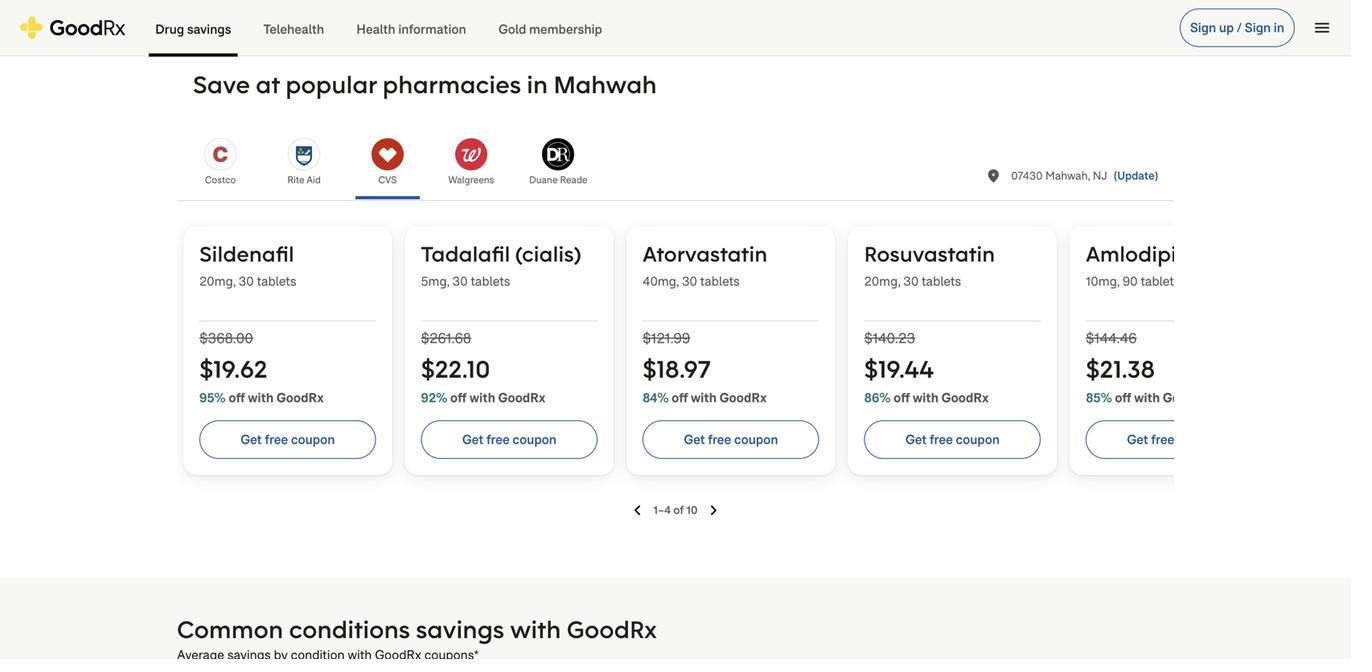 Task type: vqa. For each thing, say whether or not it's contained in the screenshot.
leftmost 20mg,
yes



Task type: describe. For each thing, give the bounding box(es) containing it.
atorvastatin 40mg, 30 tablets
[[643, 241, 768, 290]]

with for $19.44
[[913, 390, 939, 407]]

tablets for $18.97
[[701, 273, 740, 290]]

(cialis)
[[515, 241, 581, 268]]

information
[[399, 21, 466, 38]]

gold
[[499, 21, 526, 38]]

(update) button
[[1114, 168, 1158, 184]]

less.
[[722, 11, 747, 28]]

cvs
[[378, 174, 397, 187]]

20mg, for $19.62
[[200, 273, 236, 290]]

with for $19.62
[[248, 390, 274, 407]]

rite
[[287, 174, 305, 187]]

tadalafil
[[421, 241, 510, 268]]

aid
[[307, 174, 321, 187]]

pharmacies
[[383, 69, 521, 100]]

atorvastatin
[[643, 241, 768, 268]]

0 horizontal spatial savings
[[187, 21, 231, 38]]

menu button
[[1305, 10, 1340, 45]]

get for $18.97
[[684, 432, 705, 449]]

earn rewards, save time, and spend less. link
[[0, 0, 1352, 46]]

07430 mahwah, nj (update)
[[1012, 169, 1158, 183]]

$140.23 $19.44 86% off with goodrx
[[865, 329, 989, 407]]

$140.23
[[865, 329, 916, 348]]

conditions
[[289, 614, 410, 646]]

time,
[[627, 11, 655, 28]]

telehealth link
[[247, 0, 340, 57]]

off for $22.10
[[450, 390, 467, 407]]

sign up / sign in button
[[1180, 8, 1295, 47]]

common
[[177, 614, 283, 646]]

$144.46 $21.38 85% off with goodrx
[[1086, 329, 1210, 407]]

number of slides in the carousel element
[[654, 503, 698, 519]]

goodrx for $21.38
[[1163, 390, 1210, 407]]

30 for $19.44
[[904, 273, 919, 290]]

earn rewards, save time, and spend less.
[[517, 11, 747, 28]]

sildenafil 20mg, 30 tablets
[[200, 241, 297, 290]]

of
[[674, 503, 684, 518]]

coupon for $21.38
[[1178, 432, 1222, 449]]

in for pharmacies
[[527, 69, 548, 100]]

place
[[986, 168, 1002, 184]]

rite aid button
[[262, 129, 346, 200]]

5mg,
[[421, 273, 450, 290]]

1 vertical spatial savings
[[416, 614, 505, 646]]

2 sign from the left
[[1245, 19, 1271, 36]]

up
[[1220, 19, 1234, 36]]

$18.97
[[643, 354, 711, 385]]

save
[[193, 69, 250, 100]]

goodrx for $19.44
[[942, 390, 989, 407]]

92%
[[421, 390, 448, 407]]

rite aid
[[287, 174, 321, 187]]

free for $22.10
[[487, 432, 510, 449]]

1 sign from the left
[[1190, 19, 1217, 36]]

membership
[[529, 21, 602, 38]]

30 for $19.62
[[239, 273, 254, 290]]

gold membership
[[499, 21, 602, 38]]

duane reade button
[[513, 129, 604, 200]]

telehealth
[[263, 21, 324, 38]]

costco button
[[179, 129, 262, 200]]

sign up / sign in
[[1190, 19, 1285, 36]]

free for $19.62
[[265, 432, 288, 449]]

30 for $18.97
[[682, 273, 697, 290]]

costco
[[205, 174, 236, 187]]

drug savings
[[155, 21, 231, 38]]

get for $19.62
[[241, 432, 262, 449]]

get free coupon for $19.62
[[241, 432, 335, 449]]

rosuvastatin 20mg, 30 tablets
[[865, 241, 995, 290]]

at
[[256, 69, 280, 100]]

mahwah
[[554, 69, 657, 100]]

95%
[[200, 390, 226, 407]]

health information link
[[340, 0, 482, 57]]

coupon for $19.44
[[956, 432, 1000, 449]]

drug
[[155, 21, 184, 38]]

goodrx for $22.10
[[498, 390, 546, 407]]

$144.46
[[1086, 329, 1137, 348]]

goodrx for $19.62
[[277, 390, 324, 407]]

save
[[598, 11, 624, 28]]

get for $19.44
[[906, 432, 927, 449]]

coupon for $18.97
[[734, 432, 778, 449]]

$19.44
[[865, 354, 934, 385]]

common conditions savings with goodrx
[[177, 614, 657, 646]]

$22.10
[[421, 354, 490, 385]]

save at popular pharmacies in mahwah
[[193, 69, 657, 100]]

$19.62
[[200, 354, 268, 385]]

tablets inside tadalafil (cialis) 5mg, 30 tablets
[[471, 273, 510, 290]]

$21.38
[[1086, 354, 1156, 385]]

$261.68 $22.10 92% off with goodrx
[[421, 329, 546, 407]]

sildenafil
[[200, 241, 294, 268]]



Task type: locate. For each thing, give the bounding box(es) containing it.
next image
[[711, 506, 717, 516]]

$121.99 $18.97 84% off with goodrx
[[643, 329, 767, 407]]

with for $18.97
[[691, 390, 717, 407]]

tablets
[[257, 273, 297, 290], [471, 273, 510, 290], [701, 273, 740, 290], [922, 273, 962, 290], [1141, 273, 1181, 290]]

health
[[356, 21, 396, 38]]

30
[[239, 273, 254, 290], [453, 273, 468, 290], [682, 273, 697, 290], [904, 273, 919, 290]]

walgreens button
[[430, 129, 513, 200]]

reade
[[560, 174, 588, 187]]

get free coupon down '$144.46 $21.38 85% off with goodrx'
[[1127, 432, 1222, 449]]

free down $261.68 $22.10 92% off with goodrx
[[487, 432, 510, 449]]

off for $19.62
[[229, 390, 245, 407]]

10mg,
[[1086, 273, 1120, 290]]

health information
[[356, 21, 466, 38]]

$261.68
[[421, 329, 471, 348]]

$121.99
[[643, 329, 690, 348]]

in right /
[[1274, 19, 1285, 36]]

10
[[687, 503, 698, 518]]

1–4 of 10
[[654, 503, 698, 518]]

1 free from the left
[[265, 432, 288, 449]]

off inside "$121.99 $18.97 84% off with goodrx"
[[672, 390, 688, 407]]

1 tablets from the left
[[257, 273, 297, 290]]

5 free from the left
[[1152, 432, 1175, 449]]

tablets down sildenafil
[[257, 273, 297, 290]]

1 horizontal spatial in
[[1274, 19, 1285, 36]]

with for $21.38
[[1135, 390, 1160, 407]]

duane reade
[[529, 174, 588, 187]]

3 free from the left
[[708, 432, 732, 449]]

off for $19.44
[[894, 390, 910, 407]]

30 down 'rosuvastatin'
[[904, 273, 919, 290]]

5 get from the left
[[1127, 432, 1149, 449]]

$368.00 $19.62 95% off with goodrx
[[200, 329, 324, 407]]

goodrx inside $368.00 $19.62 95% off with goodrx
[[277, 390, 324, 407]]

0 vertical spatial in
[[1274, 19, 1285, 36]]

get free coupon down the $140.23 $19.44 86% off with goodrx at the right of the page
[[906, 432, 1000, 449]]

20mg,
[[200, 273, 236, 290], [865, 273, 901, 290]]

tablets for $19.44
[[922, 273, 962, 290]]

4 tablets from the left
[[922, 273, 962, 290]]

and
[[658, 11, 680, 28]]

in for sign
[[1274, 19, 1285, 36]]

0 horizontal spatial in
[[527, 69, 548, 100]]

with
[[248, 390, 274, 407], [470, 390, 495, 407], [691, 390, 717, 407], [913, 390, 939, 407], [1135, 390, 1160, 407], [510, 614, 561, 646]]

off for $18.97
[[672, 390, 688, 407]]

off right 95%
[[229, 390, 245, 407]]

tablets inside amlodipine 10mg, 90 tablets
[[1141, 273, 1181, 290]]

1 30 from the left
[[239, 273, 254, 290]]

free up next image
[[708, 432, 732, 449]]

2 get from the left
[[462, 432, 484, 449]]

get free coupon down $261.68 $22.10 92% off with goodrx
[[462, 432, 557, 449]]

get
[[241, 432, 262, 449], [462, 432, 484, 449], [684, 432, 705, 449], [906, 432, 927, 449], [1127, 432, 1149, 449]]

2 20mg, from the left
[[865, 273, 901, 290]]

with for $22.10
[[470, 390, 495, 407]]

get free coupon for $19.44
[[906, 432, 1000, 449]]

off
[[229, 390, 245, 407], [450, 390, 467, 407], [672, 390, 688, 407], [894, 390, 910, 407], [1115, 390, 1132, 407]]

in down "gold membership"
[[527, 69, 548, 100]]

30 right 40mg,
[[682, 273, 697, 290]]

goodrx inside the $140.23 $19.44 86% off with goodrx
[[942, 390, 989, 407]]

mahwah,
[[1046, 169, 1090, 183]]

goodrx inside "$121.99 $18.97 84% off with goodrx"
[[720, 390, 767, 407]]

$368.00
[[200, 329, 253, 348]]

off for $21.38
[[1115, 390, 1132, 407]]

85%
[[1086, 390, 1112, 407]]

3 get from the left
[[684, 432, 705, 449]]

tablets inside rosuvastatin 20mg, 30 tablets
[[922, 273, 962, 290]]

get for $21.38
[[1127, 432, 1149, 449]]

4 30 from the left
[[904, 273, 919, 290]]

4 get free coupon from the left
[[906, 432, 1000, 449]]

amlodipine 10mg, 90 tablets
[[1086, 241, 1202, 290]]

dialog
[[0, 0, 1352, 660]]

nj
[[1093, 169, 1108, 183]]

previous image
[[634, 506, 641, 516]]

2 get free coupon from the left
[[462, 432, 557, 449]]

get free coupon for $18.97
[[684, 432, 778, 449]]

off right 92%
[[450, 390, 467, 407]]

tablets down atorvastatin
[[701, 273, 740, 290]]

off inside $261.68 $22.10 92% off with goodrx
[[450, 390, 467, 407]]

free for $19.44
[[930, 432, 953, 449]]

84%
[[643, 390, 669, 407]]

20mg, inside rosuvastatin 20mg, 30 tablets
[[865, 273, 901, 290]]

tablets down tadalafil
[[471, 273, 510, 290]]

4 free from the left
[[930, 432, 953, 449]]

5 off from the left
[[1115, 390, 1132, 407]]

tablets for $19.62
[[257, 273, 297, 290]]

20mg, down 'rosuvastatin'
[[865, 273, 901, 290]]

1 coupon from the left
[[291, 432, 335, 449]]

off inside '$144.46 $21.38 85% off with goodrx'
[[1115, 390, 1132, 407]]

get down $368.00 $19.62 95% off with goodrx
[[241, 432, 262, 449]]

1–4
[[654, 503, 671, 518]]

off inside $368.00 $19.62 95% off with goodrx
[[229, 390, 245, 407]]

amlodipine
[[1086, 241, 1202, 268]]

30 inside the atorvastatin 40mg, 30 tablets
[[682, 273, 697, 290]]

savings
[[187, 21, 231, 38], [416, 614, 505, 646]]

tablets right 90
[[1141, 273, 1181, 290]]

get down $22.10
[[462, 432, 484, 449]]

get free coupon up next image
[[684, 432, 778, 449]]

coupon for $22.10
[[513, 432, 557, 449]]

1 vertical spatial in
[[527, 69, 548, 100]]

3 30 from the left
[[682, 273, 697, 290]]

get up 10
[[684, 432, 705, 449]]

goodrx yellow cross logo image
[[19, 16, 126, 39]]

2 coupon from the left
[[513, 432, 557, 449]]

coupon
[[291, 432, 335, 449], [513, 432, 557, 449], [734, 432, 778, 449], [956, 432, 1000, 449], [1178, 432, 1222, 449]]

2 30 from the left
[[453, 273, 468, 290]]

goodrx
[[277, 390, 324, 407], [498, 390, 546, 407], [720, 390, 767, 407], [942, 390, 989, 407], [1163, 390, 1210, 407], [567, 614, 657, 646]]

30 inside tadalafil (cialis) 5mg, 30 tablets
[[453, 273, 468, 290]]

1 horizontal spatial 20mg,
[[865, 273, 901, 290]]

30 inside sildenafil 20mg, 30 tablets
[[239, 273, 254, 290]]

30 right 5mg,
[[453, 273, 468, 290]]

get free coupon for $21.38
[[1127, 432, 1222, 449]]

sign right /
[[1245, 19, 1271, 36]]

coupon for $19.62
[[291, 432, 335, 449]]

3 get free coupon from the left
[[684, 432, 778, 449]]

30 down sildenafil
[[239, 273, 254, 290]]

2 off from the left
[[450, 390, 467, 407]]

5 tablets from the left
[[1141, 273, 1181, 290]]

in
[[1274, 19, 1285, 36], [527, 69, 548, 100]]

off right 86% at the right bottom of the page
[[894, 390, 910, 407]]

5 get free coupon from the left
[[1127, 432, 1222, 449]]

get free coupon for $22.10
[[462, 432, 557, 449]]

with inside $368.00 $19.62 95% off with goodrx
[[248, 390, 274, 407]]

3 coupon from the left
[[734, 432, 778, 449]]

40mg,
[[643, 273, 679, 290]]

tadalafil (cialis) 5mg, 30 tablets
[[421, 241, 581, 290]]

free down '$144.46 $21.38 85% off with goodrx'
[[1152, 432, 1175, 449]]

90
[[1123, 273, 1138, 290]]

off right the '85%'
[[1115, 390, 1132, 407]]

tablets for $21.38
[[1141, 273, 1181, 290]]

0 vertical spatial savings
[[187, 21, 231, 38]]

tablets down 'rosuvastatin'
[[922, 273, 962, 290]]

earn
[[517, 11, 544, 28]]

goodrx inside $261.68 $22.10 92% off with goodrx
[[498, 390, 546, 407]]

sign
[[1190, 19, 1217, 36], [1245, 19, 1271, 36]]

with inside '$144.46 $21.38 85% off with goodrx'
[[1135, 390, 1160, 407]]

gold membership link
[[482, 0, 618, 57]]

free for $21.38
[[1152, 432, 1175, 449]]

goodrx inside '$144.46 $21.38 85% off with goodrx'
[[1163, 390, 1210, 407]]

tablets inside sildenafil 20mg, 30 tablets
[[257, 273, 297, 290]]

4 coupon from the left
[[956, 432, 1000, 449]]

30 inside rosuvastatin 20mg, 30 tablets
[[904, 273, 919, 290]]

1 horizontal spatial savings
[[416, 614, 505, 646]]

menu
[[1313, 18, 1332, 37]]

20mg, for $19.44
[[865, 273, 901, 290]]

off right 84%
[[672, 390, 688, 407]]

5 coupon from the left
[[1178, 432, 1222, 449]]

popular
[[286, 69, 377, 100]]

off inside the $140.23 $19.44 86% off with goodrx
[[894, 390, 910, 407]]

3 tablets from the left
[[701, 273, 740, 290]]

duane
[[529, 174, 558, 187]]

with inside "$121.99 $18.97 84% off with goodrx"
[[691, 390, 717, 407]]

(update)
[[1114, 169, 1158, 183]]

in inside button
[[1274, 19, 1285, 36]]

tablets inside the atorvastatin 40mg, 30 tablets
[[701, 273, 740, 290]]

get free coupon
[[241, 432, 335, 449], [462, 432, 557, 449], [684, 432, 778, 449], [906, 432, 1000, 449], [1127, 432, 1222, 449]]

0 horizontal spatial sign
[[1190, 19, 1217, 36]]

walgreens
[[449, 174, 494, 187]]

get down $21.38 in the right bottom of the page
[[1127, 432, 1149, 449]]

cvs button
[[346, 129, 430, 200]]

07430
[[1012, 169, 1043, 183]]

free for $18.97
[[708, 432, 732, 449]]

goodrx for $18.97
[[720, 390, 767, 407]]

get for $22.10
[[462, 432, 484, 449]]

20mg, inside sildenafil 20mg, 30 tablets
[[200, 273, 236, 290]]

4 off from the left
[[894, 390, 910, 407]]

20mg, down sildenafil
[[200, 273, 236, 290]]

get free coupon down $368.00 $19.62 95% off with goodrx
[[241, 432, 335, 449]]

/
[[1237, 19, 1242, 36]]

free down $368.00 $19.62 95% off with goodrx
[[265, 432, 288, 449]]

with inside the $140.23 $19.44 86% off with goodrx
[[913, 390, 939, 407]]

rosuvastatin
[[865, 241, 995, 268]]

1 20mg, from the left
[[200, 273, 236, 290]]

1 get free coupon from the left
[[241, 432, 335, 449]]

86%
[[865, 390, 891, 407]]

1 horizontal spatial sign
[[1245, 19, 1271, 36]]

4 get from the left
[[906, 432, 927, 449]]

rewards,
[[547, 11, 595, 28]]

1 get from the left
[[241, 432, 262, 449]]

get down the $19.44
[[906, 432, 927, 449]]

drug savings link
[[139, 0, 247, 57]]

with inside $261.68 $22.10 92% off with goodrx
[[470, 390, 495, 407]]

3 off from the left
[[672, 390, 688, 407]]

sign left up
[[1190, 19, 1217, 36]]

spend
[[683, 11, 719, 28]]

free down the $140.23 $19.44 86% off with goodrx at the right of the page
[[930, 432, 953, 449]]

2 tablets from the left
[[471, 273, 510, 290]]

0 horizontal spatial 20mg,
[[200, 273, 236, 290]]

free
[[265, 432, 288, 449], [487, 432, 510, 449], [708, 432, 732, 449], [930, 432, 953, 449], [1152, 432, 1175, 449]]

2 free from the left
[[487, 432, 510, 449]]

1 off from the left
[[229, 390, 245, 407]]



